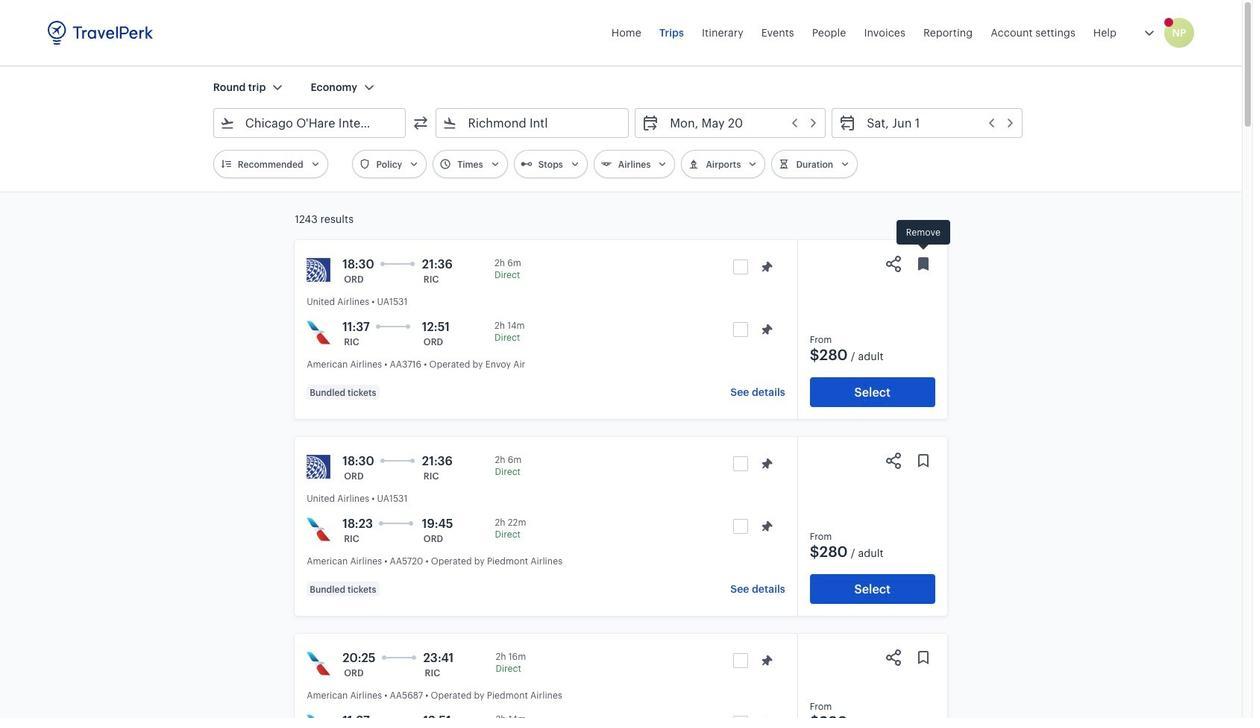 Task type: locate. For each thing, give the bounding box(es) containing it.
0 vertical spatial american airlines image
[[307, 321, 331, 345]]

1 vertical spatial american airlines image
[[307, 518, 331, 542]]

tooltip
[[897, 220, 950, 252]]

From search field
[[235, 111, 386, 135]]

3 american airlines image from the top
[[307, 652, 331, 676]]

1 vertical spatial united airlines image
[[307, 455, 331, 479]]

1 american airlines image from the top
[[307, 321, 331, 345]]

2 united airlines image from the top
[[307, 455, 331, 479]]

Depart field
[[660, 111, 819, 135]]

2 vertical spatial american airlines image
[[307, 652, 331, 676]]

To search field
[[458, 111, 609, 135]]

american airlines image
[[307, 321, 331, 345], [307, 518, 331, 542], [307, 652, 331, 676]]

0 vertical spatial united airlines image
[[307, 258, 331, 282]]

1 united airlines image from the top
[[307, 258, 331, 282]]

united airlines image for 1st american airlines image
[[307, 258, 331, 282]]

Return field
[[857, 111, 1016, 135]]

united airlines image
[[307, 258, 331, 282], [307, 455, 331, 479]]



Task type: vqa. For each thing, say whether or not it's contained in the screenshot.
American Airlines image to the bottom
yes



Task type: describe. For each thing, give the bounding box(es) containing it.
american airlines image
[[307, 715, 331, 718]]

united airlines image for 2nd american airlines image
[[307, 455, 331, 479]]

2 american airlines image from the top
[[307, 518, 331, 542]]



